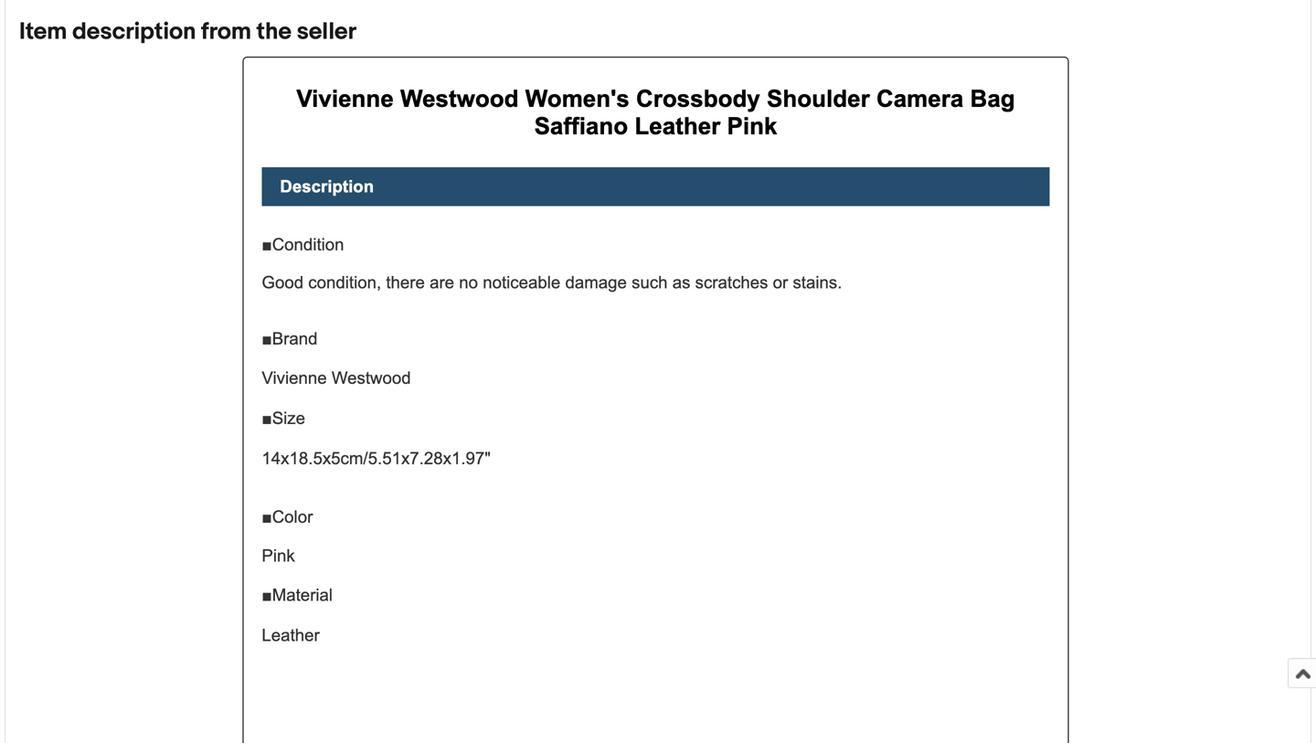 Task type: describe. For each thing, give the bounding box(es) containing it.
item
[[19, 18, 67, 46]]

item description from the seller
[[19, 18, 356, 46]]

from
[[201, 18, 251, 46]]



Task type: vqa. For each thing, say whether or not it's contained in the screenshot.
0 inside alisonsantiques (1,835) 100% 0 bids · 6d 9h left (Tue, 07:02 PM) or Best Offer +$6.17 shipping
no



Task type: locate. For each thing, give the bounding box(es) containing it.
seller
[[297, 18, 356, 46]]

description
[[72, 18, 196, 46]]

the
[[256, 18, 292, 46]]



